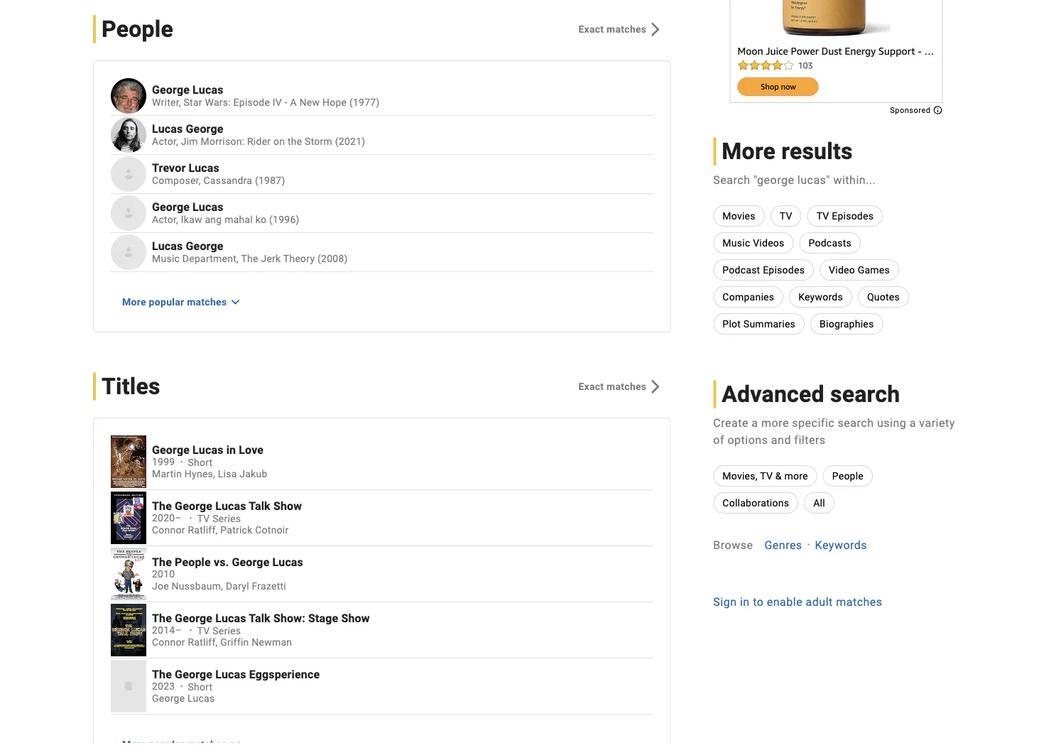 Task type: describe. For each thing, give the bounding box(es) containing it.
browse
[[714, 538, 754, 552]]

expand more image for titles
[[227, 736, 244, 743]]

collaborations button
[[714, 492, 799, 514]]

lucas inside lucas george actor, jim morrison: rider on the storm (2021)
[[152, 122, 183, 136]]

morrison:
[[201, 136, 245, 147]]

inline image for trevor lucas
[[123, 168, 134, 180]]

the inside lucas george music department, the jerk theory (2008)
[[241, 253, 258, 265]]

(1996)
[[269, 214, 300, 226]]

more inside button
[[785, 470, 809, 482]]

podcast episodes
[[723, 264, 805, 276]]

iv
[[273, 97, 282, 108]]

actor, for lucas george
[[152, 136, 178, 147]]

episodes for podcast episodes
[[763, 264, 805, 276]]

the george lucas talk show: stage show button
[[152, 612, 653, 625]]

the george lucas talk show: stage show
[[152, 612, 370, 625]]

talk for show
[[249, 499, 271, 513]]

1 vertical spatial keywords
[[816, 538, 868, 552]]

ang
[[205, 214, 222, 226]]

talk for show:
[[249, 612, 271, 625]]

tv episodes
[[817, 210, 874, 222]]

(1977)
[[350, 97, 380, 108]]

connor for the george lucas talk show
[[152, 525, 185, 536]]

podcast episodes button
[[714, 259, 814, 281]]

filters
[[795, 433, 826, 447]]

tv inside tv button
[[780, 210, 793, 222]]

stage
[[308, 612, 338, 625]]

george down "hynes,"
[[175, 499, 213, 513]]

video games button
[[820, 259, 900, 281]]

george up george lucas
[[175, 668, 213, 681]]

show:
[[274, 612, 305, 625]]

ikaw
[[181, 214, 202, 226]]

companies button
[[714, 286, 784, 308]]

1 vertical spatial show
[[341, 612, 370, 625]]

george inside lucas george music department, the jerk theory (2008)
[[186, 240, 224, 253]]

-
[[285, 97, 288, 108]]

lisa jakub, martin hynes, and jeff wiens in george lucas in love (1999) image
[[111, 436, 146, 488]]

quotes button
[[858, 286, 910, 308]]

0 vertical spatial keywords
[[799, 291, 844, 303]]

writer,
[[152, 97, 181, 108]]

ratliff, for the george lucas talk show: stage show
[[188, 637, 218, 649]]

on
[[274, 136, 285, 147]]

star
[[184, 97, 202, 108]]

the george lucas talk show (2020) image
[[111, 492, 146, 544]]

the george lucas talk show button
[[152, 499, 653, 513]]

0 horizontal spatial people
[[102, 16, 173, 42]]

love
[[239, 443, 264, 457]]

the people vs. george lucas 2010 joe nussbaum, daryl frazetti
[[152, 556, 303, 593]]

people inside button
[[833, 470, 864, 482]]

episodes for tv episodes
[[832, 210, 874, 222]]

newman
[[252, 637, 292, 649]]

advanced
[[722, 381, 825, 408]]

search inside create a more specific search using a variety of options and filters
[[838, 416, 874, 430]]

all button
[[805, 492, 835, 514]]

more for more results
[[722, 138, 776, 165]]

connor ratliff, patrick cotnoir
[[152, 525, 289, 536]]

george inside the george lucas writer, star wars: episode iv - a new hope (1977)
[[152, 83, 190, 97]]

george lucas in love
[[152, 443, 264, 457]]

collaborations
[[723, 497, 790, 509]]

tv episodes button
[[808, 205, 883, 227]]

music videos
[[723, 237, 785, 249]]

create
[[714, 416, 749, 430]]

exact matches for people
[[579, 23, 647, 35]]

0 horizontal spatial in
[[226, 443, 236, 457]]

advanced search
[[722, 381, 901, 408]]

adult
[[806, 595, 833, 609]]

results
[[782, 138, 853, 165]]

people button
[[823, 465, 873, 487]]

lucas inside trevor lucas composer, cassandra (1987)
[[189, 161, 220, 175]]

movies,
[[723, 470, 758, 482]]

exact matches button for titles
[[567, 374, 671, 399]]

sponsored content section
[[730, 0, 943, 115]]

lucas inside george lucas actor, ikaw ang mahal ko (1996)
[[193, 200, 224, 214]]

connor for the george lucas talk show: stage show
[[152, 637, 185, 649]]

george inside lucas george actor, jim morrison: rider on the storm (2021)
[[186, 122, 224, 136]]

movies button
[[714, 205, 765, 227]]

to
[[753, 595, 764, 609]]

options
[[728, 433, 768, 447]]

within...
[[834, 173, 876, 187]]

&
[[776, 470, 782, 482]]

the george lucas talk show: stage show (2014) image
[[111, 604, 146, 657]]

2023
[[152, 681, 175, 693]]

more inside create a more specific search using a variety of options and filters
[[762, 416, 789, 430]]

popular
[[149, 296, 184, 308]]

tv series for show:
[[197, 625, 241, 637]]

movies, tv & more button
[[714, 465, 818, 487]]

nussbaum,
[[172, 581, 223, 593]]

short for lucas
[[188, 457, 213, 468]]

music videos button
[[714, 232, 794, 254]]

lucas george actor, jim morrison: rider on the storm (2021)
[[152, 122, 366, 147]]

sign in to enable adult matches
[[714, 595, 883, 609]]

the george lucas eggsperience button
[[152, 668, 653, 681]]

lucas"
[[798, 173, 831, 187]]

jakub
[[240, 469, 268, 480]]

hynes,
[[185, 469, 215, 480]]

cotnoir
[[255, 525, 289, 536]]

movie image
[[123, 681, 134, 692]]

podcast
[[723, 264, 761, 276]]

summaries
[[744, 318, 796, 330]]

lucas george image
[[111, 117, 146, 153]]

create a more specific search using a variety of options and filters
[[714, 416, 956, 447]]

hope
[[323, 97, 347, 108]]

video
[[829, 264, 856, 276]]

lucas george music department, the jerk theory (2008)
[[152, 240, 348, 265]]

sign
[[714, 595, 737, 609]]

quotes
[[868, 291, 900, 303]]

connor ratliff, griffin newman
[[152, 637, 292, 649]]

lucas down the george lucas eggsperience
[[188, 693, 215, 705]]

eggsperience
[[249, 668, 320, 681]]

1999
[[152, 457, 175, 468]]

a
[[290, 97, 297, 108]]

exact matches button for people
[[567, 16, 671, 42]]

george lucas
[[152, 693, 215, 705]]

tv inside tv episodes "button"
[[817, 210, 830, 222]]

martin hynes, lisa jakub
[[152, 469, 268, 480]]

more popular matches button
[[111, 289, 251, 315]]



Task type: vqa. For each thing, say whether or not it's contained in the screenshot.


Task type: locate. For each thing, give the bounding box(es) containing it.
search
[[831, 381, 901, 408], [838, 416, 874, 430]]

george inside george lucas actor, ikaw ang mahal ko (1996)
[[152, 200, 190, 214]]

search up using
[[831, 381, 901, 408]]

sponsored
[[891, 106, 934, 115]]

trevor
[[152, 161, 186, 175]]

tv up connor ratliff, griffin newman
[[197, 625, 210, 637]]

0 vertical spatial connor
[[152, 525, 185, 536]]

jim
[[181, 136, 198, 147]]

1 vertical spatial inline image
[[123, 247, 134, 258]]

more
[[722, 138, 776, 165], [122, 296, 146, 308]]

episodes inside button
[[763, 264, 805, 276]]

arrow right image
[[647, 21, 664, 38], [647, 378, 664, 395]]

a
[[752, 416, 759, 430], [910, 416, 917, 430]]

talk up newman at bottom
[[249, 612, 271, 625]]

search
[[714, 173, 751, 187]]

lucas george button
[[152, 122, 653, 136], [152, 240, 653, 253]]

episodes down videos
[[763, 264, 805, 276]]

titles
[[102, 373, 160, 400]]

1 george lucas button from the top
[[152, 83, 653, 97]]

0 vertical spatial show
[[274, 499, 302, 513]]

music inside music videos 'button'
[[723, 237, 751, 249]]

plot summaries
[[723, 318, 796, 330]]

jerk
[[261, 253, 281, 265]]

episodes inside "button"
[[832, 210, 874, 222]]

lucas
[[193, 83, 224, 97], [152, 122, 183, 136], [189, 161, 220, 175], [193, 200, 224, 214], [152, 240, 183, 253], [193, 443, 224, 457], [215, 499, 246, 513], [273, 556, 303, 569], [215, 612, 246, 625], [215, 668, 246, 681], [188, 693, 215, 705]]

games
[[858, 264, 890, 276]]

0 vertical spatial series
[[213, 513, 241, 524]]

a up options
[[752, 416, 759, 430]]

0 horizontal spatial music
[[152, 253, 180, 265]]

keywords button down video on the right top of page
[[790, 286, 853, 308]]

more for more popular matches
[[122, 296, 146, 308]]

george down star
[[186, 122, 224, 136]]

1 horizontal spatial episodes
[[832, 210, 874, 222]]

people inside the people vs. george lucas 2010 joe nussbaum, daryl frazetti
[[175, 556, 211, 569]]

1 vertical spatial search
[[838, 416, 874, 430]]

george lucas writer, star wars: episode iv - a new hope (1977)
[[152, 83, 380, 108]]

the down martin
[[152, 499, 172, 513]]

show up cotnoir
[[274, 499, 302, 513]]

people up george lucas image
[[102, 16, 173, 42]]

music inside lucas george music department, the jerk theory (2008)
[[152, 253, 180, 265]]

0 horizontal spatial a
[[752, 416, 759, 430]]

frazetti
[[252, 581, 286, 593]]

wars:
[[205, 97, 231, 108]]

a right using
[[910, 416, 917, 430]]

lisa
[[218, 469, 237, 480]]

expand more image for people
[[227, 293, 244, 311]]

1 arrow right image from the top
[[647, 21, 664, 38]]

tv series up connor ratliff, patrick cotnoir
[[197, 513, 241, 524]]

1 horizontal spatial in
[[740, 595, 750, 609]]

1 horizontal spatial music
[[723, 237, 751, 249]]

1 horizontal spatial more
[[722, 138, 776, 165]]

the inside the people vs. george lucas 2010 joe nussbaum, daryl frazetti
[[152, 556, 172, 569]]

music down movies button
[[723, 237, 751, 249]]

0 vertical spatial talk
[[249, 499, 271, 513]]

connor down 2014–
[[152, 637, 185, 649]]

lucas inside lucas george music department, the jerk theory (2008)
[[152, 240, 183, 253]]

actor, inside lucas george actor, jim morrison: rider on the storm (2021)
[[152, 136, 178, 147]]

2 tv series from the top
[[197, 625, 241, 637]]

2020–
[[152, 513, 184, 524]]

lucas down griffin
[[215, 668, 246, 681]]

1 connor from the top
[[152, 525, 185, 536]]

george down nussbaum,
[[175, 612, 213, 625]]

0 vertical spatial actor,
[[152, 136, 178, 147]]

expand more image down the george lucas eggsperience
[[227, 736, 244, 743]]

lucas down ikaw
[[152, 240, 183, 253]]

griffin
[[220, 637, 249, 649]]

movies
[[723, 210, 756, 222]]

1 vertical spatial people
[[833, 470, 864, 482]]

the down 'joe'
[[152, 612, 172, 625]]

more up and
[[762, 416, 789, 430]]

1 vertical spatial exact
[[579, 381, 604, 392]]

genres button
[[765, 537, 803, 554]]

lucas down writer,
[[152, 122, 183, 136]]

0 vertical spatial short
[[188, 457, 213, 468]]

more inside button
[[122, 296, 146, 308]]

tv inside movies, tv & more button
[[761, 470, 773, 482]]

video games
[[829, 264, 890, 276]]

in inside button
[[740, 595, 750, 609]]

podcasts button
[[800, 232, 861, 254]]

1 vertical spatial exact matches button
[[567, 374, 671, 399]]

ratliff, left patrick
[[188, 525, 218, 536]]

1 vertical spatial tv series
[[197, 625, 241, 637]]

george lucas button for george lucas actor, ikaw ang mahal ko (1996)
[[152, 200, 653, 214]]

1 vertical spatial music
[[152, 253, 180, 265]]

patrick
[[220, 525, 253, 536]]

tv up connor ratliff, patrick cotnoir
[[197, 513, 210, 524]]

1 tv series from the top
[[197, 513, 241, 524]]

more left popular
[[122, 296, 146, 308]]

show
[[274, 499, 302, 513], [341, 612, 370, 625]]

(2021)
[[335, 136, 366, 147]]

series up connor ratliff, patrick cotnoir
[[213, 513, 241, 524]]

1 expand more image from the top
[[227, 293, 244, 311]]

(1987)
[[255, 175, 285, 186]]

specific
[[793, 416, 835, 430]]

sign in to enable adult matches button
[[714, 593, 883, 610]]

keywords button down the all button
[[816, 537, 868, 554]]

2 inline image from the top
[[123, 247, 134, 258]]

in left the 'love'
[[226, 443, 236, 457]]

more popular matches
[[122, 296, 227, 308]]

trevor lucas composer, cassandra (1987)
[[152, 161, 285, 186]]

ko
[[256, 214, 267, 226]]

biographies
[[820, 318, 874, 330]]

0 vertical spatial exact matches
[[579, 23, 647, 35]]

2 actor, from the top
[[152, 214, 178, 226]]

2014–
[[152, 625, 184, 637]]

tv left &
[[761, 470, 773, 482]]

storm
[[305, 136, 333, 147]]

1 short from the top
[[188, 457, 213, 468]]

2 exact from the top
[[579, 381, 604, 392]]

actor,
[[152, 136, 178, 147], [152, 214, 178, 226]]

genres
[[765, 538, 803, 552]]

of
[[714, 433, 725, 447]]

mahal
[[225, 214, 253, 226]]

expand more image inside "more popular matches" button
[[227, 293, 244, 311]]

0 horizontal spatial more
[[122, 296, 146, 308]]

1 ratliff, from the top
[[188, 525, 218, 536]]

1 vertical spatial george lucas button
[[152, 200, 653, 214]]

2 a from the left
[[910, 416, 917, 430]]

series for show:
[[213, 625, 241, 637]]

george inside the people vs. george lucas 2010 joe nussbaum, daryl frazetti
[[232, 556, 270, 569]]

companies
[[723, 291, 775, 303]]

george lucas image
[[111, 78, 146, 114]]

vs.
[[214, 556, 229, 569]]

talk up cotnoir
[[249, 499, 271, 513]]

2 ratliff, from the top
[[188, 637, 218, 649]]

2 short from the top
[[188, 681, 213, 693]]

1 horizontal spatial show
[[341, 612, 370, 625]]

george down composer, on the left top of page
[[152, 200, 190, 214]]

1 vertical spatial in
[[740, 595, 750, 609]]

george up martin
[[152, 443, 190, 457]]

keywords
[[799, 291, 844, 303], [816, 538, 868, 552]]

using
[[878, 416, 907, 430]]

1 exact from the top
[[579, 23, 604, 35]]

0 vertical spatial in
[[226, 443, 236, 457]]

1 vertical spatial expand more image
[[227, 736, 244, 743]]

the for the george lucas talk show: stage show
[[152, 612, 172, 625]]

1 horizontal spatial a
[[910, 416, 917, 430]]

lucas inside the people vs. george lucas 2010 joe nussbaum, daryl frazetti
[[273, 556, 303, 569]]

department,
[[183, 253, 239, 265]]

keywords down video on the right top of page
[[799, 291, 844, 303]]

search "george lucas" within...
[[714, 173, 876, 187]]

1 vertical spatial ratliff,
[[188, 637, 218, 649]]

1 vertical spatial connor
[[152, 637, 185, 649]]

music
[[723, 237, 751, 249], [152, 253, 180, 265]]

the for the george lucas talk show
[[152, 499, 172, 513]]

1 vertical spatial actor,
[[152, 214, 178, 226]]

cassandra
[[204, 175, 252, 186]]

2 expand more image from the top
[[227, 736, 244, 743]]

keywords button
[[790, 286, 853, 308], [816, 537, 868, 554]]

george down ang
[[186, 240, 224, 253]]

1 vertical spatial series
[[213, 625, 241, 637]]

the people vs. george lucas (2010) image
[[111, 548, 146, 600]]

arrow right image for titles
[[647, 378, 664, 395]]

inline image down inline image
[[123, 247, 134, 258]]

short for george
[[188, 681, 213, 693]]

1 talk from the top
[[249, 499, 271, 513]]

series up connor ratliff, griffin newman
[[213, 625, 241, 637]]

the
[[288, 136, 302, 147]]

0 vertical spatial arrow right image
[[647, 21, 664, 38]]

exact for titles
[[579, 381, 604, 392]]

inline image down lucas george image
[[123, 168, 134, 180]]

more up search
[[722, 138, 776, 165]]

short up "hynes,"
[[188, 457, 213, 468]]

new
[[300, 97, 320, 108]]

the up 'joe'
[[152, 556, 172, 569]]

people up the all button
[[833, 470, 864, 482]]

inline image
[[123, 208, 134, 219]]

connor down 2020–
[[152, 525, 185, 536]]

tv series up connor ratliff, griffin newman
[[197, 625, 241, 637]]

1 exact matches button from the top
[[567, 16, 671, 42]]

actor, left ikaw
[[152, 214, 178, 226]]

series for show
[[213, 513, 241, 524]]

videos
[[753, 237, 785, 249]]

2 connor from the top
[[152, 637, 185, 649]]

george lucas button for george lucas writer, star wars: episode iv - a new hope (1977)
[[152, 83, 653, 97]]

lucas george button for lucas george actor, jim morrison: rider on the storm (2021)
[[152, 122, 653, 136]]

0 vertical spatial expand more image
[[227, 293, 244, 311]]

music up popular
[[152, 253, 180, 265]]

george lucas in love button
[[152, 443, 653, 457]]

0 vertical spatial music
[[723, 237, 751, 249]]

ratliff, left griffin
[[188, 637, 218, 649]]

in left to
[[740, 595, 750, 609]]

exact matches for titles
[[579, 381, 647, 392]]

0 vertical spatial more
[[722, 138, 776, 165]]

in
[[226, 443, 236, 457], [740, 595, 750, 609]]

tv series for show
[[197, 513, 241, 524]]

2 lucas george button from the top
[[152, 240, 653, 253]]

ratliff,
[[188, 525, 218, 536], [188, 637, 218, 649]]

people up nussbaum,
[[175, 556, 211, 569]]

lucas up the frazetti
[[273, 556, 303, 569]]

the left jerk
[[241, 253, 258, 265]]

the george lucas eggsperience
[[152, 668, 320, 681]]

martin
[[152, 469, 182, 480]]

0 vertical spatial more
[[762, 416, 789, 430]]

2 exact matches button from the top
[[567, 374, 671, 399]]

series
[[213, 513, 241, 524], [213, 625, 241, 637]]

expand more image down department,
[[227, 293, 244, 311]]

trevor lucas button
[[152, 161, 653, 175]]

lucas inside the george lucas writer, star wars: episode iv - a new hope (1977)
[[193, 83, 224, 97]]

0 vertical spatial lucas george button
[[152, 122, 653, 136]]

joe
[[152, 581, 169, 593]]

episodes
[[832, 210, 874, 222], [763, 264, 805, 276]]

1 actor, from the top
[[152, 136, 178, 147]]

0 vertical spatial ratliff,
[[188, 525, 218, 536]]

1 lucas george button from the top
[[152, 122, 653, 136]]

0 vertical spatial tv series
[[197, 513, 241, 524]]

arrow right image for people
[[647, 21, 664, 38]]

expand more image
[[227, 293, 244, 311], [227, 736, 244, 743]]

tv up podcasts
[[817, 210, 830, 222]]

1 vertical spatial exact matches
[[579, 381, 647, 392]]

george up daryl
[[232, 556, 270, 569]]

podcasts
[[809, 237, 852, 249]]

lucas right writer,
[[193, 83, 224, 97]]

2 vertical spatial people
[[175, 556, 211, 569]]

inline image
[[123, 168, 134, 180], [123, 247, 134, 258]]

keywords down the all button
[[816, 538, 868, 552]]

inline image for lucas george
[[123, 247, 134, 258]]

2 exact matches from the top
[[579, 381, 647, 392]]

0 vertical spatial george lucas button
[[152, 83, 653, 97]]

0 vertical spatial exact matches button
[[567, 16, 671, 42]]

1 vertical spatial more
[[785, 470, 809, 482]]

0 horizontal spatial show
[[274, 499, 302, 513]]

tv
[[780, 210, 793, 222], [817, 210, 830, 222], [761, 470, 773, 482], [197, 513, 210, 524], [197, 625, 210, 637]]

theory
[[283, 253, 315, 265]]

0 vertical spatial people
[[102, 16, 173, 42]]

short up george lucas
[[188, 681, 213, 693]]

1 vertical spatial lucas george button
[[152, 240, 653, 253]]

1 exact matches from the top
[[579, 23, 647, 35]]

all
[[814, 497, 826, 509]]

lucas up griffin
[[215, 612, 246, 625]]

more
[[762, 416, 789, 430], [785, 470, 809, 482]]

more right &
[[785, 470, 809, 482]]

show right stage
[[341, 612, 370, 625]]

1 inline image from the top
[[123, 168, 134, 180]]

2 arrow right image from the top
[[647, 378, 664, 395]]

episodes up podcasts
[[832, 210, 874, 222]]

the for the george lucas eggsperience
[[152, 668, 172, 681]]

the for the people vs. george lucas 2010 joe nussbaum, daryl frazetti
[[152, 556, 172, 569]]

lucas up martin hynes, lisa jakub
[[193, 443, 224, 457]]

1 vertical spatial more
[[122, 296, 146, 308]]

exact
[[579, 23, 604, 35], [579, 381, 604, 392]]

0 vertical spatial keywords button
[[790, 286, 853, 308]]

george down 2023
[[152, 693, 185, 705]]

1 vertical spatial episodes
[[763, 264, 805, 276]]

1 horizontal spatial people
[[175, 556, 211, 569]]

2 talk from the top
[[249, 612, 271, 625]]

2 george lucas button from the top
[[152, 200, 653, 214]]

actor, for george lucas
[[152, 214, 178, 226]]

tv up videos
[[780, 210, 793, 222]]

exact for people
[[579, 23, 604, 35]]

the up george lucas
[[152, 668, 172, 681]]

1 vertical spatial arrow right image
[[647, 378, 664, 395]]

search left using
[[838, 416, 874, 430]]

the
[[241, 253, 258, 265], [152, 499, 172, 513], [152, 556, 172, 569], [152, 612, 172, 625], [152, 668, 172, 681]]

lucas down jim
[[189, 161, 220, 175]]

biographies button
[[811, 313, 884, 335]]

1 vertical spatial talk
[[249, 612, 271, 625]]

2 series from the top
[[213, 625, 241, 637]]

0 vertical spatial inline image
[[123, 168, 134, 180]]

actor, inside george lucas actor, ikaw ang mahal ko (1996)
[[152, 214, 178, 226]]

0 vertical spatial search
[[831, 381, 901, 408]]

0 horizontal spatial episodes
[[763, 264, 805, 276]]

composer,
[[152, 175, 201, 186]]

lucas up patrick
[[215, 499, 246, 513]]

lucas left mahal
[[193, 200, 224, 214]]

more results
[[722, 138, 853, 165]]

ratliff, for the george lucas talk show
[[188, 525, 218, 536]]

lucas george button for lucas george music department, the jerk theory (2008)
[[152, 240, 653, 253]]

1 vertical spatial keywords button
[[816, 537, 868, 554]]

2 horizontal spatial people
[[833, 470, 864, 482]]

1 a from the left
[[752, 416, 759, 430]]

1 vertical spatial short
[[188, 681, 213, 693]]

0 vertical spatial episodes
[[832, 210, 874, 222]]

1 series from the top
[[213, 513, 241, 524]]

0 vertical spatial exact
[[579, 23, 604, 35]]

george right george lucas image
[[152, 83, 190, 97]]

actor, left jim
[[152, 136, 178, 147]]



